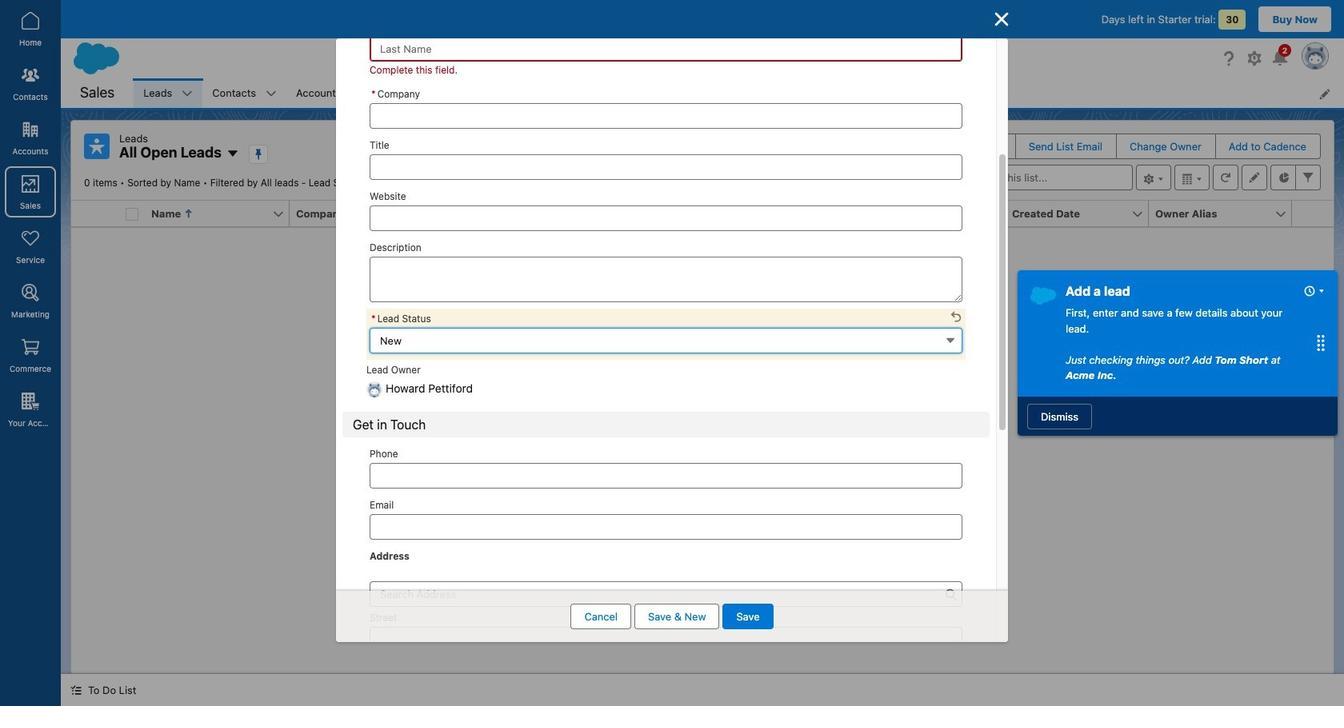 Task type: describe. For each thing, give the bounding box(es) containing it.
company element
[[290, 201, 443, 227]]

phone element
[[576, 201, 729, 227]]

all open leads status
[[84, 177, 372, 189]]

action image
[[1293, 201, 1334, 227]]

select list display image
[[1175, 165, 1210, 190]]

2 list item from the left
[[203, 78, 287, 108]]

created date element
[[1006, 201, 1159, 227]]

Lead Status - Current Selection: New button
[[370, 328, 963, 353]]

name element
[[145, 201, 299, 227]]

state/province element
[[433, 201, 586, 227]]

Search All Open Leads list view. search field
[[941, 165, 1133, 190]]

item number image
[[71, 201, 119, 227]]

3 list item from the left
[[287, 78, 372, 108]]

1 list item from the left
[[134, 78, 203, 108]]

4 list item from the left
[[372, 78, 478, 108]]

owner alias element
[[1149, 201, 1302, 227]]



Task type: locate. For each thing, give the bounding box(es) containing it.
Last Name text field
[[370, 36, 963, 61]]

list item
[[134, 78, 203, 108], [203, 78, 287, 108], [287, 78, 372, 108], [372, 78, 478, 108], [743, 78, 806, 108]]

text default image
[[70, 685, 82, 697]]

all open leads|leads|list view element
[[70, 120, 1335, 675]]

item number element
[[71, 201, 119, 227]]

None text field
[[370, 154, 963, 180], [370, 205, 963, 231], [370, 257, 963, 302], [370, 154, 963, 180], [370, 205, 963, 231], [370, 257, 963, 302]]

action element
[[1293, 201, 1334, 227]]

inverse image
[[992, 10, 1012, 29]]

cell
[[119, 201, 145, 227]]

None text field
[[370, 103, 963, 128], [370, 464, 963, 489], [370, 515, 963, 541], [370, 103, 963, 128], [370, 464, 963, 489], [370, 515, 963, 541]]

cell inside all open leads|leads|list view element
[[119, 201, 145, 227]]

list
[[134, 78, 1345, 108]]

email element
[[720, 201, 872, 227]]

5 list item from the left
[[743, 78, 806, 108]]

status
[[458, 341, 947, 534]]

list view controls image
[[1137, 165, 1172, 190]]

lead status element
[[863, 201, 1016, 227]]



Task type: vqa. For each thing, say whether or not it's contained in the screenshot.
Created Date "element"
yes



